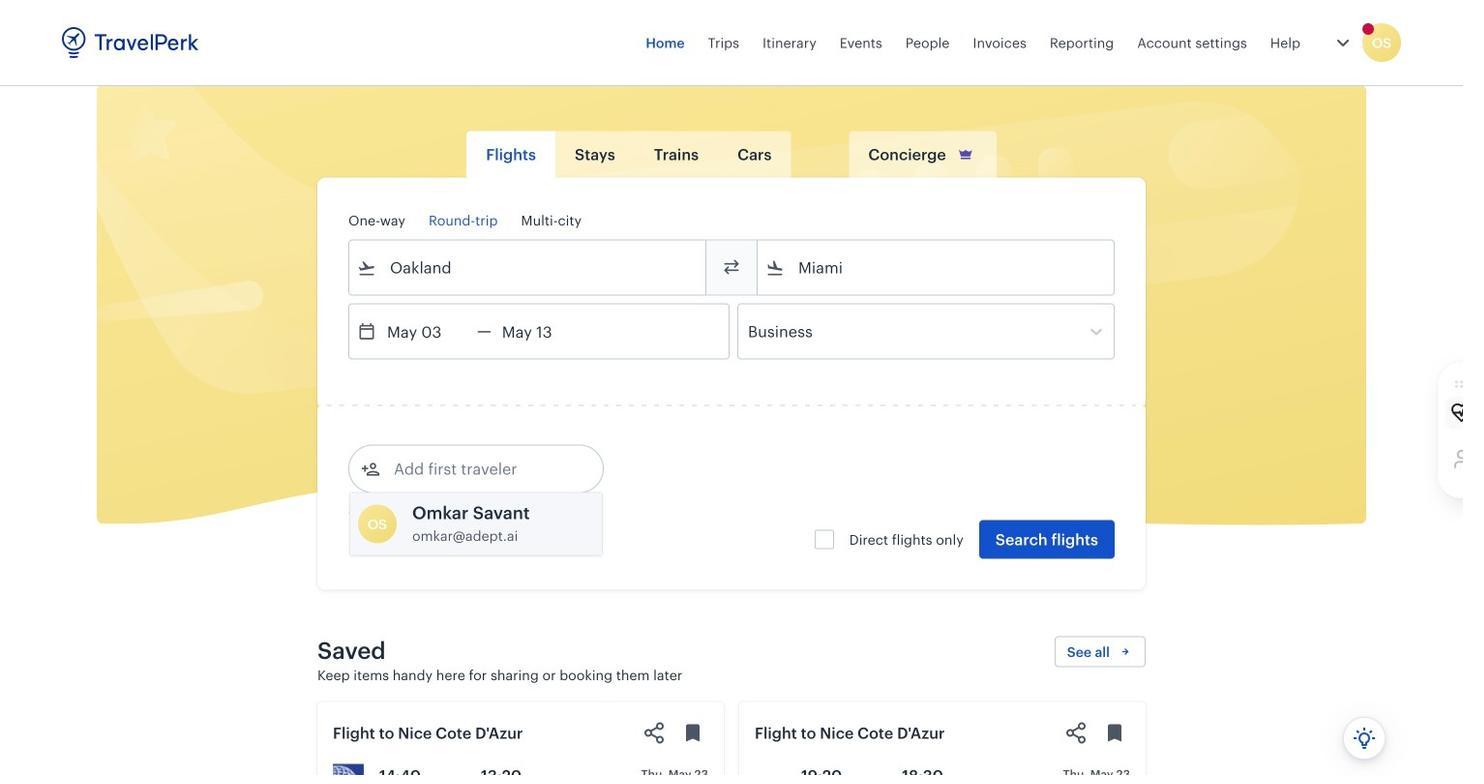 Task type: vqa. For each thing, say whether or not it's contained in the screenshot.
Return text field
yes



Task type: describe. For each thing, give the bounding box(es) containing it.
united airlines image
[[333, 764, 364, 775]]

Add first traveler search field
[[380, 453, 582, 484]]

Return text field
[[492, 304, 592, 359]]



Task type: locate. For each thing, give the bounding box(es) containing it.
Depart text field
[[377, 304, 477, 359]]

To search field
[[785, 252, 1089, 283]]

From search field
[[377, 252, 680, 283]]



